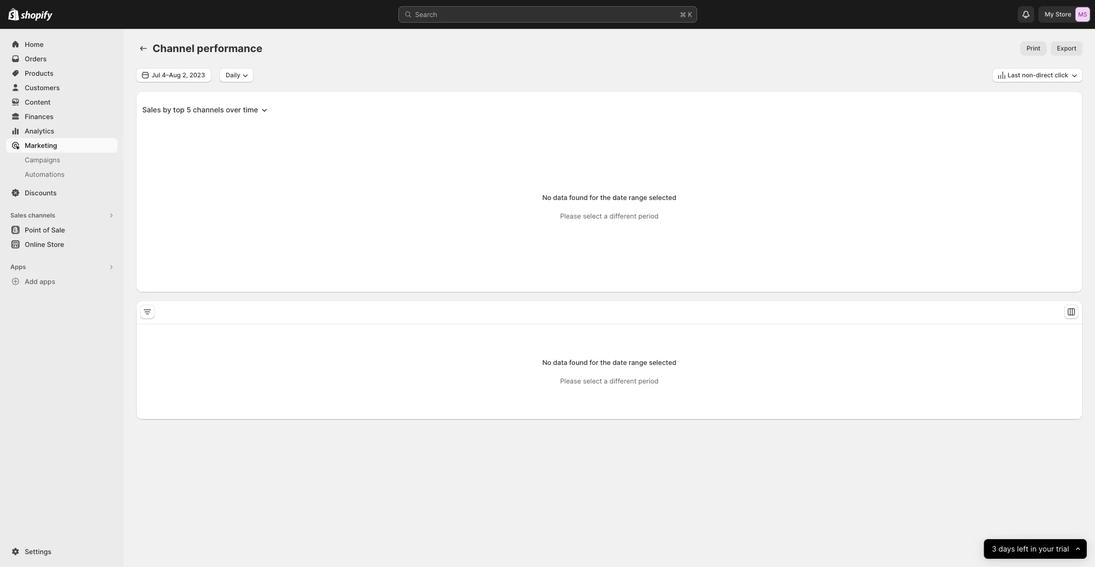 Task type: describe. For each thing, give the bounding box(es) containing it.
2 for from the top
[[590, 358, 599, 367]]

⌘ k
[[680, 10, 693, 19]]

my
[[1046, 10, 1055, 18]]

channels inside dropdown button
[[193, 105, 224, 114]]

performance
[[197, 42, 263, 55]]

settings
[[25, 548, 51, 556]]

products
[[25, 69, 54, 77]]

2 select from the top
[[583, 377, 602, 385]]

store for online store
[[47, 240, 64, 249]]

last non-direct click
[[1008, 71, 1069, 79]]

daily button
[[220, 68, 254, 83]]

point of sale link
[[6, 223, 118, 237]]

in
[[1031, 544, 1037, 554]]

jul 4–aug 2, 2023
[[152, 71, 205, 79]]

2 the from the top
[[601, 358, 611, 367]]

my store image
[[1076, 7, 1091, 22]]

⌘
[[680, 10, 687, 19]]

over
[[226, 105, 241, 114]]

content
[[25, 98, 51, 106]]

analytics
[[25, 127, 54, 135]]

2 a from the top
[[604, 377, 608, 385]]

online store
[[25, 240, 64, 249]]

automations
[[25, 170, 65, 178]]

1 no from the top
[[543, 193, 552, 202]]

apps
[[10, 263, 26, 271]]

1 data from the top
[[554, 193, 568, 202]]

2 no data found for the date range selected from the top
[[543, 358, 677, 367]]

3 days left in your trial
[[993, 544, 1070, 554]]

point
[[25, 226, 41, 234]]

1 select from the top
[[583, 212, 602, 220]]

store for my store
[[1056, 10, 1072, 18]]

1 range from the top
[[629, 193, 648, 202]]

3 days left in your trial button
[[985, 539, 1088, 559]]

finances
[[25, 112, 54, 121]]

top
[[173, 105, 185, 114]]

2 please select a different period from the top
[[561, 377, 659, 385]]

1 date from the top
[[613, 193, 627, 202]]

point of sale button
[[0, 223, 124, 237]]

online store button
[[0, 237, 124, 252]]

sales channels
[[10, 211, 55, 219]]

shopify image
[[8, 8, 19, 21]]

2 data from the top
[[554, 358, 568, 367]]

sales for sales channels
[[10, 211, 27, 219]]

daily
[[226, 71, 240, 79]]

analytics link
[[6, 124, 118, 138]]

2 period from the top
[[639, 377, 659, 385]]

discounts
[[25, 189, 57, 197]]

4–aug
[[162, 71, 181, 79]]

sales by top 5 channels over time button
[[136, 102, 276, 119]]

jul 4–aug 2, 2023 button
[[136, 68, 211, 83]]

apps
[[40, 277, 55, 286]]

home
[[25, 40, 44, 48]]

export
[[1058, 44, 1077, 52]]

add apps
[[25, 277, 55, 286]]

last non-direct click button
[[993, 68, 1083, 83]]

1 please from the top
[[561, 212, 581, 220]]

1 please select a different period from the top
[[561, 212, 659, 220]]

marketing link
[[6, 138, 118, 153]]

2 different from the top
[[610, 377, 637, 385]]

search
[[415, 10, 437, 19]]

sales for sales by top 5 channels over time
[[142, 105, 161, 114]]

campaigns link
[[6, 153, 118, 167]]

orders
[[25, 55, 47, 63]]

2023
[[190, 71, 205, 79]]

last
[[1008, 71, 1021, 79]]

2 date from the top
[[613, 358, 627, 367]]

3
[[993, 544, 997, 554]]

trial
[[1057, 544, 1070, 554]]



Task type: vqa. For each thing, say whether or not it's contained in the screenshot.
1st the date from the bottom of the page
yes



Task type: locate. For each thing, give the bounding box(es) containing it.
1 the from the top
[[601, 193, 611, 202]]

1 vertical spatial no data found for the date range selected
[[543, 358, 677, 367]]

campaigns
[[25, 156, 60, 164]]

0 vertical spatial channels
[[193, 105, 224, 114]]

sales up point
[[10, 211, 27, 219]]

customers
[[25, 84, 60, 92]]

1 vertical spatial period
[[639, 377, 659, 385]]

1 vertical spatial range
[[629, 358, 648, 367]]

0 horizontal spatial store
[[47, 240, 64, 249]]

channel performance
[[153, 42, 263, 55]]

print button
[[1021, 41, 1047, 56]]

1 vertical spatial sales
[[10, 211, 27, 219]]

2 found from the top
[[570, 358, 588, 367]]

0 vertical spatial the
[[601, 193, 611, 202]]

store
[[1056, 10, 1072, 18], [47, 240, 64, 249]]

point of sale
[[25, 226, 65, 234]]

0 vertical spatial no
[[543, 193, 552, 202]]

please
[[561, 212, 581, 220], [561, 377, 581, 385]]

of
[[43, 226, 49, 234]]

2,
[[182, 71, 188, 79]]

1 no data found for the date range selected from the top
[[543, 193, 677, 202]]

1 horizontal spatial store
[[1056, 10, 1072, 18]]

left
[[1018, 544, 1029, 554]]

1 vertical spatial found
[[570, 358, 588, 367]]

k
[[688, 10, 693, 19]]

online
[[25, 240, 45, 249]]

the
[[601, 193, 611, 202], [601, 358, 611, 367]]

1 vertical spatial select
[[583, 377, 602, 385]]

sales inside button
[[10, 211, 27, 219]]

add
[[25, 277, 38, 286]]

content link
[[6, 95, 118, 109]]

1 vertical spatial the
[[601, 358, 611, 367]]

1 vertical spatial a
[[604, 377, 608, 385]]

customers link
[[6, 80, 118, 95]]

1 vertical spatial selected
[[649, 358, 677, 367]]

non-
[[1023, 71, 1037, 79]]

1 vertical spatial different
[[610, 377, 637, 385]]

store right my
[[1056, 10, 1072, 18]]

channel
[[153, 42, 195, 55]]

5
[[187, 105, 191, 114]]

0 vertical spatial range
[[629, 193, 648, 202]]

sales
[[142, 105, 161, 114], [10, 211, 27, 219]]

direct
[[1037, 71, 1054, 79]]

0 vertical spatial selected
[[649, 193, 677, 202]]

jul
[[152, 71, 160, 79]]

0 vertical spatial please
[[561, 212, 581, 220]]

please select a different period
[[561, 212, 659, 220], [561, 377, 659, 385]]

channels right 5
[[193, 105, 224, 114]]

1 vertical spatial store
[[47, 240, 64, 249]]

0 vertical spatial different
[[610, 212, 637, 220]]

home link
[[6, 37, 118, 52]]

0 horizontal spatial channels
[[28, 211, 55, 219]]

my store
[[1046, 10, 1072, 18]]

apps button
[[6, 260, 118, 274]]

0 vertical spatial a
[[604, 212, 608, 220]]

online store link
[[6, 237, 118, 252]]

2 selected from the top
[[649, 358, 677, 367]]

1 a from the top
[[604, 212, 608, 220]]

marketing
[[25, 141, 57, 150]]

different
[[610, 212, 637, 220], [610, 377, 637, 385]]

channels inside button
[[28, 211, 55, 219]]

1 horizontal spatial channels
[[193, 105, 224, 114]]

sales by top 5 channels over time
[[142, 105, 258, 114]]

2 range from the top
[[629, 358, 648, 367]]

print
[[1027, 44, 1041, 52]]

0 horizontal spatial sales
[[10, 211, 27, 219]]

0 vertical spatial no data found for the date range selected
[[543, 193, 677, 202]]

0 vertical spatial data
[[554, 193, 568, 202]]

1 vertical spatial please
[[561, 377, 581, 385]]

select
[[583, 212, 602, 220], [583, 377, 602, 385]]

2 no from the top
[[543, 358, 552, 367]]

click
[[1055, 71, 1069, 79]]

products link
[[6, 66, 118, 80]]

settings link
[[6, 545, 118, 559]]

your
[[1040, 544, 1055, 554]]

add apps button
[[6, 274, 118, 289]]

finances link
[[6, 109, 118, 124]]

0 vertical spatial select
[[583, 212, 602, 220]]

1 for from the top
[[590, 193, 599, 202]]

sales channels button
[[6, 208, 118, 223]]

1 vertical spatial please select a different period
[[561, 377, 659, 385]]

period
[[639, 212, 659, 220], [639, 377, 659, 385]]

found
[[570, 193, 588, 202], [570, 358, 588, 367]]

0 vertical spatial sales
[[142, 105, 161, 114]]

days
[[999, 544, 1016, 554]]

0 vertical spatial period
[[639, 212, 659, 220]]

no data found for the date range selected
[[543, 193, 677, 202], [543, 358, 677, 367]]

1 period from the top
[[639, 212, 659, 220]]

1 horizontal spatial sales
[[142, 105, 161, 114]]

0 vertical spatial date
[[613, 193, 627, 202]]

selected
[[649, 193, 677, 202], [649, 358, 677, 367]]

channels
[[193, 105, 224, 114], [28, 211, 55, 219]]

range
[[629, 193, 648, 202], [629, 358, 648, 367]]

discounts link
[[6, 186, 118, 200]]

1 vertical spatial no
[[543, 358, 552, 367]]

0 vertical spatial for
[[590, 193, 599, 202]]

0 vertical spatial found
[[570, 193, 588, 202]]

1 vertical spatial data
[[554, 358, 568, 367]]

2 please from the top
[[561, 377, 581, 385]]

1 vertical spatial for
[[590, 358, 599, 367]]

1 vertical spatial date
[[613, 358, 627, 367]]

automations link
[[6, 167, 118, 182]]

1 found from the top
[[570, 193, 588, 202]]

store inside "link"
[[47, 240, 64, 249]]

shopify image
[[21, 11, 53, 21]]

date
[[613, 193, 627, 202], [613, 358, 627, 367]]

sales inside dropdown button
[[142, 105, 161, 114]]

1 vertical spatial channels
[[28, 211, 55, 219]]

export button
[[1052, 41, 1083, 56]]

0 vertical spatial store
[[1056, 10, 1072, 18]]

by
[[163, 105, 171, 114]]

orders link
[[6, 52, 118, 66]]

sales left by
[[142, 105, 161, 114]]

sale
[[51, 226, 65, 234]]

data
[[554, 193, 568, 202], [554, 358, 568, 367]]

no
[[543, 193, 552, 202], [543, 358, 552, 367]]

time
[[243, 105, 258, 114]]

channels up point of sale
[[28, 211, 55, 219]]

1 different from the top
[[610, 212, 637, 220]]

1 selected from the top
[[649, 193, 677, 202]]

store down sale
[[47, 240, 64, 249]]

a
[[604, 212, 608, 220], [604, 377, 608, 385]]

0 vertical spatial please select a different period
[[561, 212, 659, 220]]



